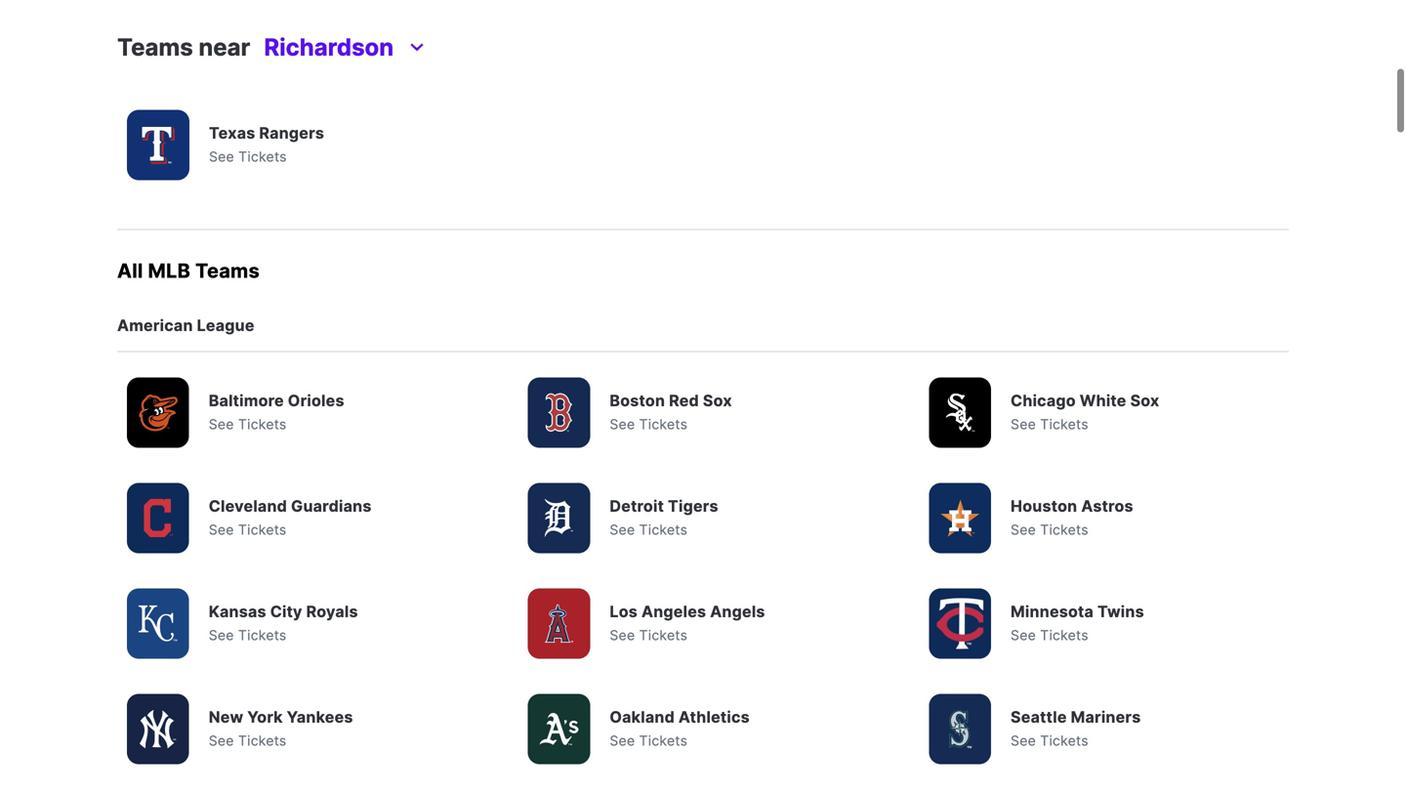 Task type: locate. For each thing, give the bounding box(es) containing it.
tickets down york
[[238, 733, 287, 749]]

cleveland
[[209, 497, 287, 516]]

york
[[247, 708, 283, 727]]

tickets inside detroit tigers see tickets
[[640, 522, 688, 538]]

see inside los angeles angels see tickets
[[610, 627, 635, 644]]

sox for chicago white sox
[[1131, 391, 1160, 410]]

rangers
[[259, 124, 325, 143]]

sox right white
[[1131, 391, 1160, 410]]

tickets down houston
[[1041, 522, 1089, 538]]

tickets down oakland
[[640, 733, 688, 749]]

sox inside 'chicago white sox see tickets'
[[1131, 391, 1160, 410]]

teams left 'near' at left top
[[117, 33, 193, 62]]

1 horizontal spatial teams
[[195, 259, 260, 283]]

2 sox from the left
[[1131, 391, 1160, 410]]

houston astros see tickets
[[1011, 497, 1134, 538]]

detroit tigers see tickets
[[610, 497, 719, 538]]

1 horizontal spatial sox
[[1131, 391, 1160, 410]]

sox right red
[[703, 391, 733, 410]]

see inside oakland athletics see tickets
[[610, 733, 635, 749]]

see down the chicago
[[1011, 416, 1037, 433]]

0 horizontal spatial sox
[[703, 391, 733, 410]]

see inside seattle mariners see tickets
[[1011, 733, 1037, 749]]

see down kansas
[[209, 627, 234, 644]]

tickets down cleveland
[[238, 522, 287, 538]]

tickets down rangers
[[239, 149, 287, 165]]

see inside the new york yankees see tickets
[[209, 733, 234, 749]]

kansas city royals see tickets
[[209, 602, 358, 644]]

chicago white sox see tickets
[[1011, 391, 1160, 433]]

oakland athletics see tickets
[[610, 708, 750, 749]]

teams
[[117, 33, 193, 62], [195, 259, 260, 283]]

see down new
[[209, 733, 234, 749]]

0 vertical spatial teams
[[117, 33, 193, 62]]

tickets down minnesota
[[1041, 627, 1089, 644]]

all
[[117, 259, 143, 283]]

see inside minnesota twins see tickets
[[1011, 627, 1037, 644]]

tickets down 'city'
[[238, 627, 287, 644]]

mariners
[[1071, 708, 1142, 727]]

richardson
[[264, 33, 394, 62]]

see down seattle at bottom
[[1011, 733, 1037, 749]]

see down cleveland
[[209, 522, 234, 538]]

city
[[270, 602, 303, 621]]

astros
[[1082, 497, 1134, 516]]

sox
[[703, 391, 733, 410], [1131, 391, 1160, 410]]

tickets inside boston red sox see tickets
[[640, 416, 688, 433]]

tickets inside kansas city royals see tickets
[[238, 627, 287, 644]]

tickets inside the texas rangers see tickets
[[239, 149, 287, 165]]

see down oakland
[[610, 733, 635, 749]]

league
[[197, 316, 255, 335]]

tickets down red
[[640, 416, 688, 433]]

kansas
[[209, 602, 266, 621]]

yankees
[[287, 708, 353, 727]]

texas rangers see tickets
[[209, 124, 325, 165]]

tickets down the chicago
[[1041, 416, 1089, 433]]

tickets down detroit
[[640, 522, 688, 538]]

see down houston
[[1011, 522, 1037, 538]]

1 vertical spatial teams
[[195, 259, 260, 283]]

see inside detroit tigers see tickets
[[610, 522, 635, 538]]

seattle mariners see tickets
[[1011, 708, 1142, 749]]

see down 'los'
[[610, 627, 635, 644]]

tickets inside houston astros see tickets
[[1041, 522, 1089, 538]]

1 sox from the left
[[703, 391, 733, 410]]

see inside boston red sox see tickets
[[610, 416, 635, 433]]

see
[[209, 149, 234, 165], [209, 416, 234, 433], [610, 416, 635, 433], [1011, 416, 1037, 433], [209, 522, 234, 538], [610, 522, 635, 538], [1011, 522, 1037, 538], [209, 627, 234, 644], [610, 627, 635, 644], [1011, 627, 1037, 644], [209, 733, 234, 749], [610, 733, 635, 749], [1011, 733, 1037, 749]]

teams up league
[[195, 259, 260, 283]]

boston red sox see tickets
[[610, 391, 733, 433]]

tickets down angeles at the bottom of page
[[640, 627, 688, 644]]

see down detroit
[[610, 522, 635, 538]]

tickets
[[239, 149, 287, 165], [238, 416, 287, 433], [640, 416, 688, 433], [1041, 416, 1089, 433], [238, 522, 287, 538], [640, 522, 688, 538], [1041, 522, 1089, 538], [238, 627, 287, 644], [640, 627, 688, 644], [1041, 627, 1089, 644], [238, 733, 287, 749], [640, 733, 688, 749], [1041, 733, 1089, 749]]

see down the boston
[[610, 416, 635, 433]]

tickets inside the new york yankees see tickets
[[238, 733, 287, 749]]

los
[[610, 602, 638, 621]]

see down minnesota
[[1011, 627, 1037, 644]]

tickets down baltimore
[[238, 416, 287, 433]]

detroit
[[610, 497, 664, 516]]

near
[[199, 33, 250, 62]]

tickets down seattle at bottom
[[1041, 733, 1089, 749]]

angels
[[710, 602, 766, 621]]

sox inside boston red sox see tickets
[[703, 391, 733, 410]]

see down baltimore
[[209, 416, 234, 433]]

see down the texas
[[209, 149, 234, 165]]



Task type: describe. For each thing, give the bounding box(es) containing it.
baltimore
[[209, 391, 284, 410]]

see inside baltimore orioles see tickets
[[209, 416, 234, 433]]

white
[[1080, 391, 1127, 410]]

american league
[[117, 316, 255, 335]]

tickets inside cleveland guardians see tickets
[[238, 522, 287, 538]]

all mlb teams
[[117, 259, 260, 283]]

texas
[[209, 124, 255, 143]]

chicago
[[1011, 391, 1076, 410]]

see inside the texas rangers see tickets
[[209, 149, 234, 165]]

seattle
[[1011, 708, 1068, 727]]

see inside cleveland guardians see tickets
[[209, 522, 234, 538]]

royals
[[306, 602, 358, 621]]

houston
[[1011, 497, 1078, 516]]

new york yankees see tickets
[[209, 708, 353, 749]]

teams near
[[117, 33, 250, 62]]

angeles
[[642, 602, 707, 621]]

tickets inside 'chicago white sox see tickets'
[[1041, 416, 1089, 433]]

see inside houston astros see tickets
[[1011, 522, 1037, 538]]

tickets inside baltimore orioles see tickets
[[238, 416, 287, 433]]

richardson button
[[256, 33, 425, 62]]

tickets inside oakland athletics see tickets
[[640, 733, 688, 749]]

los angeles angels see tickets
[[610, 602, 766, 644]]

guardians
[[291, 497, 372, 516]]

tickets inside los angeles angels see tickets
[[640, 627, 688, 644]]

baltimore orioles see tickets
[[209, 391, 345, 433]]

see inside 'chicago white sox see tickets'
[[1011, 416, 1037, 433]]

oakland
[[610, 708, 675, 727]]

tickets inside seattle mariners see tickets
[[1041, 733, 1089, 749]]

mlb
[[148, 259, 191, 283]]

sox for boston red sox
[[703, 391, 733, 410]]

orioles
[[288, 391, 345, 410]]

tickets inside minnesota twins see tickets
[[1041, 627, 1089, 644]]

red
[[669, 391, 699, 410]]

0 horizontal spatial teams
[[117, 33, 193, 62]]

boston
[[610, 391, 665, 410]]

new
[[209, 708, 244, 727]]

tigers
[[668, 497, 719, 516]]

minnesota
[[1011, 602, 1094, 621]]

american
[[117, 316, 193, 335]]

cleveland guardians see tickets
[[209, 497, 372, 538]]

twins
[[1098, 602, 1145, 621]]

minnesota twins see tickets
[[1011, 602, 1145, 644]]

athletics
[[679, 708, 750, 727]]

see inside kansas city royals see tickets
[[209, 627, 234, 644]]



Task type: vqa. For each thing, say whether or not it's contained in the screenshot.
Feb inside Alabama Crimson Tide  at LSU Tigers Women's Basketball Sun, Feb 11 • 3:00 PM Pete Maravich Assembly Center
no



